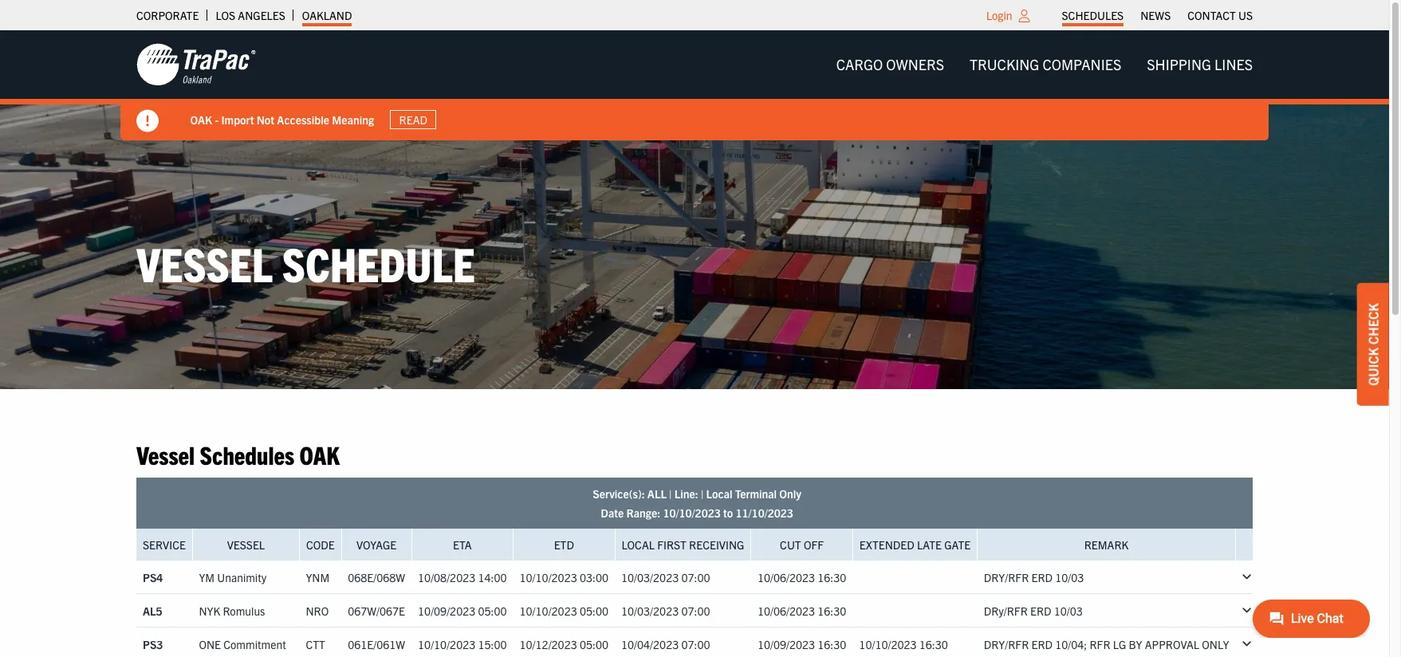 Task type: vqa. For each thing, say whether or not it's contained in the screenshot.
Login to Access Additional Services
no



Task type: describe. For each thing, give the bounding box(es) containing it.
rfr
[[1090, 637, 1110, 651]]

al5
[[143, 603, 162, 618]]

10/10/2023 03:00
[[520, 570, 608, 584]]

los angeles link
[[216, 4, 285, 26]]

10/03/2023 for 05:00
[[621, 603, 679, 618]]

news
[[1140, 8, 1171, 22]]

10/03/2023 07:00 for 10/10/2023 05:00
[[621, 603, 710, 618]]

oakland
[[302, 8, 352, 22]]

vessel schedule
[[136, 233, 475, 292]]

trucking companies link
[[957, 48, 1134, 81]]

to
[[723, 506, 733, 520]]

gate
[[944, 538, 971, 552]]

0 horizontal spatial oak
[[191, 112, 213, 126]]

1 | from the left
[[669, 487, 672, 501]]

10/10/2023 for 10/10/2023 03:00
[[520, 570, 577, 584]]

10/10/2023 15:00
[[418, 637, 507, 651]]

cargo
[[836, 55, 883, 73]]

banner containing cargo owners
[[0, 30, 1401, 140]]

ym unanimity
[[199, 570, 267, 584]]

nyk
[[199, 603, 220, 618]]

import
[[222, 112, 254, 126]]

10/03/2023 07:00 for 10/10/2023 03:00
[[621, 570, 710, 584]]

code
[[306, 538, 335, 552]]

1 vertical spatial oak
[[300, 438, 340, 469]]

erd for dry/rfr erd 10/04; rfr lg by approval only
[[1031, 637, 1053, 651]]

contact us
[[1188, 8, 1253, 22]]

off
[[804, 538, 824, 552]]

dry/rfr for dry/rfr erd 10/04; rfr lg by approval only
[[984, 637, 1029, 651]]

16:30 for dry/rfr erd 10/03
[[818, 570, 846, 584]]

oakland link
[[302, 4, 352, 26]]

ynm
[[306, 570, 330, 584]]

local first receiving
[[622, 538, 744, 552]]

shipping lines
[[1147, 55, 1253, 73]]

cut off
[[780, 538, 824, 552]]

us
[[1238, 8, 1253, 22]]

service
[[143, 538, 186, 552]]

all
[[647, 487, 667, 501]]

1 vertical spatial local
[[622, 538, 655, 552]]

10/04/2023
[[621, 637, 679, 651]]

receiving
[[689, 538, 744, 552]]

not
[[257, 112, 275, 126]]

los
[[216, 8, 235, 22]]

10/10/2023 for 10/10/2023 15:00
[[418, 637, 475, 651]]

shipping
[[1147, 55, 1211, 73]]

05:00 for 10/10/2023 05:00
[[580, 603, 608, 618]]

vessel for vessel schedule
[[136, 233, 273, 292]]

los angeles
[[216, 8, 285, 22]]

vessel schedules oak
[[136, 438, 340, 469]]

contact us link
[[1188, 4, 1253, 26]]

light image
[[1019, 10, 1030, 22]]

ps4
[[143, 570, 163, 584]]

login link
[[986, 8, 1012, 22]]

romulus
[[223, 603, 265, 618]]

angeles
[[238, 8, 285, 22]]

0 vertical spatial schedules
[[1062, 8, 1124, 22]]

owners
[[886, 55, 944, 73]]

10/03 for dry/rfr erd 10/03
[[1054, 603, 1083, 618]]

07:00 for 10/10/2023 03:00
[[681, 570, 710, 584]]

10/12/2023 05:00
[[520, 637, 608, 651]]

cargo owners link
[[823, 48, 957, 81]]

quick check
[[1365, 303, 1381, 386]]

dry/rfr for dry/rfr erd 10/03
[[984, 570, 1029, 584]]

contact
[[1188, 8, 1236, 22]]

10/03 for dry/rfr erd 10/03
[[1055, 570, 1084, 584]]

corporate link
[[136, 4, 199, 26]]

05:00 for 10/09/2023 05:00
[[478, 603, 507, 618]]

10/10/2023 16:30
[[859, 637, 948, 651]]

service(s):
[[593, 487, 645, 501]]

16:30 for dry/rfr erd 10/03
[[818, 603, 846, 618]]

menu bar containing schedules
[[1053, 4, 1261, 26]]

one
[[199, 637, 221, 651]]

10/06/2023 for 10/10/2023 03:00
[[757, 570, 815, 584]]

-
[[215, 112, 219, 126]]

lg
[[1113, 637, 1126, 651]]

05:00 for 10/12/2023 05:00
[[580, 637, 608, 651]]

approval
[[1145, 637, 1199, 651]]

read
[[400, 112, 428, 127]]

meaning
[[332, 112, 374, 126]]

cargo owners
[[836, 55, 944, 73]]

07:00 for 10/10/2023 05:00
[[681, 603, 710, 618]]

schedules link
[[1062, 4, 1124, 26]]

10/04;
[[1055, 637, 1087, 651]]

10/12/2023
[[520, 637, 577, 651]]

one commitment
[[199, 637, 286, 651]]

trucking
[[970, 55, 1039, 73]]



Task type: locate. For each thing, give the bounding box(es) containing it.
nyk romulus
[[199, 603, 265, 618]]

nro
[[306, 603, 329, 618]]

0 vertical spatial local
[[706, 487, 732, 501]]

10/03/2023 down first at the left bottom of the page
[[621, 570, 679, 584]]

1 vertical spatial 10/03/2023 07:00
[[621, 603, 710, 618]]

1 vertical spatial dry/rfr
[[984, 637, 1029, 651]]

accessible
[[277, 112, 330, 126]]

banner
[[0, 30, 1401, 140]]

erd for dry/rfr erd 10/03
[[1030, 603, 1051, 618]]

05:00 down 03:00
[[580, 603, 608, 618]]

10/06/2023 16:30 for dry/rfr
[[757, 603, 846, 618]]

1 07:00 from the top
[[681, 570, 710, 584]]

07:00 right 10/04/2023 on the left bottom of the page
[[681, 637, 710, 651]]

10/10/2023 for 10/10/2023 16:30
[[859, 637, 917, 651]]

2 vertical spatial vessel
[[227, 538, 265, 552]]

10/10/2023 05:00
[[520, 603, 608, 618]]

2 10/03/2023 from the top
[[621, 603, 679, 618]]

10/06/2023 16:30 up 10/09/2023 16:30
[[757, 603, 846, 618]]

0 horizontal spatial schedules
[[200, 438, 294, 469]]

10/06/2023 for 10/10/2023 05:00
[[757, 603, 815, 618]]

10/06/2023 16:30 for dry/rfr
[[757, 570, 846, 584]]

10/03 up dry/rfr erd 10/03
[[1055, 570, 1084, 584]]

0 vertical spatial 10/03/2023
[[621, 570, 679, 584]]

0 vertical spatial 10/06/2023
[[757, 570, 815, 584]]

menu bar down light icon
[[823, 48, 1265, 81]]

0 horizontal spatial 10/09/2023
[[418, 603, 475, 618]]

extended late gate
[[859, 538, 971, 552]]

0 vertical spatial 10/09/2023
[[418, 603, 475, 618]]

1 vertical spatial 10/06/2023
[[757, 603, 815, 618]]

16:30 for dry/rfr erd 10/04; rfr lg by approval only
[[818, 637, 846, 651]]

ym
[[199, 570, 215, 584]]

10/09/2023 for 10/09/2023 05:00
[[418, 603, 475, 618]]

10/10/2023 inside the service(s): all | line: | local terminal only date range: 10/10/2023 to 11/10/2023
[[663, 506, 721, 520]]

10/09/2023 for 10/09/2023 16:30
[[757, 637, 815, 651]]

commitment
[[223, 637, 286, 651]]

1 vertical spatial 10/09/2023
[[757, 637, 815, 651]]

0 vertical spatial menu bar
[[1053, 4, 1261, 26]]

local down range:
[[622, 538, 655, 552]]

oakland image
[[136, 42, 256, 87]]

10/10/2023 for 10/10/2023 05:00
[[520, 603, 577, 618]]

voyage
[[356, 538, 396, 552]]

1 vertical spatial 10/03/2023
[[621, 603, 679, 618]]

10/03 up 10/04; at the bottom of page
[[1054, 603, 1083, 618]]

dry/rfr erd 10/03
[[984, 570, 1084, 584]]

2 10/06/2023 from the top
[[757, 603, 815, 618]]

10/03/2023 up 10/04/2023 on the left bottom of the page
[[621, 603, 679, 618]]

10/06/2023 16:30 down cut off
[[757, 570, 846, 584]]

line:
[[674, 487, 698, 501]]

0 horizontal spatial |
[[669, 487, 672, 501]]

1 vertical spatial vessel
[[136, 438, 195, 469]]

0 vertical spatial erd
[[1031, 570, 1053, 584]]

news link
[[1140, 4, 1171, 26]]

dry/rfr
[[984, 570, 1029, 584], [984, 637, 1029, 651]]

0 vertical spatial dry/rfr
[[984, 570, 1029, 584]]

0 horizontal spatial local
[[622, 538, 655, 552]]

2 vertical spatial 07:00
[[681, 637, 710, 651]]

0 vertical spatial 10/03/2023 07:00
[[621, 570, 710, 584]]

2 | from the left
[[701, 487, 704, 501]]

07:00 for 10/12/2023 05:00
[[681, 637, 710, 651]]

16:30
[[818, 570, 846, 584], [818, 603, 846, 618], [818, 637, 846, 651], [919, 637, 948, 651]]

|
[[669, 487, 672, 501], [701, 487, 704, 501]]

| right all
[[669, 487, 672, 501]]

10/09/2023 16:30
[[757, 637, 846, 651]]

corporate
[[136, 8, 199, 22]]

oak
[[191, 112, 213, 126], [300, 438, 340, 469]]

erd left 10/04; at the bottom of page
[[1031, 637, 1053, 651]]

dry/rfr up dry/rfr
[[984, 570, 1029, 584]]

0 vertical spatial oak
[[191, 112, 213, 126]]

shipping lines link
[[1134, 48, 1265, 81]]

10/06/2023 16:30
[[757, 570, 846, 584], [757, 603, 846, 618]]

07:00 up 10/04/2023 07:00
[[681, 603, 710, 618]]

10/06/2023 up 10/09/2023 16:30
[[757, 603, 815, 618]]

05:00
[[478, 603, 507, 618], [580, 603, 608, 618], [580, 637, 608, 651]]

2 vertical spatial erd
[[1031, 637, 1053, 651]]

1 horizontal spatial |
[[701, 487, 704, 501]]

vessel for vessel schedules oak
[[136, 438, 195, 469]]

05:00 down 10/10/2023 05:00
[[580, 637, 608, 651]]

0 vertical spatial vessel
[[136, 233, 273, 292]]

ps3
[[143, 637, 163, 651]]

date
[[601, 506, 624, 520]]

menu bar containing cargo owners
[[823, 48, 1265, 81]]

schedule
[[282, 233, 475, 292]]

erd for dry/rfr erd 10/03
[[1031, 570, 1053, 584]]

trucking companies
[[970, 55, 1121, 73]]

061e/061w
[[348, 637, 405, 651]]

2 07:00 from the top
[[681, 603, 710, 618]]

05:00 up 15:00
[[478, 603, 507, 618]]

0 vertical spatial 10/03
[[1055, 570, 1084, 584]]

1 dry/rfr from the top
[[984, 570, 1029, 584]]

erd down dry/rfr erd 10/03
[[1030, 603, 1051, 618]]

10/08/2023 14:00
[[418, 570, 507, 584]]

1 10/03/2023 from the top
[[621, 570, 679, 584]]

first
[[657, 538, 686, 552]]

0 vertical spatial 07:00
[[681, 570, 710, 584]]

check
[[1365, 303, 1381, 345]]

03:00
[[580, 570, 608, 584]]

oak - import not accessible meaning
[[191, 112, 374, 126]]

only
[[779, 487, 801, 501]]

2 10/06/2023 16:30 from the top
[[757, 603, 846, 618]]

by
[[1129, 637, 1142, 651]]

1 vertical spatial erd
[[1030, 603, 1051, 618]]

quick
[[1365, 348, 1381, 386]]

solid image
[[136, 110, 159, 132]]

extended
[[859, 538, 914, 552]]

unanimity
[[217, 570, 267, 584]]

1 10/06/2023 from the top
[[757, 570, 815, 584]]

067w/067e
[[348, 603, 405, 618]]

10/03/2023 07:00 up 10/04/2023 07:00
[[621, 603, 710, 618]]

dry/rfr erd 10/03
[[984, 603, 1083, 618]]

3 07:00 from the top
[[681, 637, 710, 651]]

menu bar
[[1053, 4, 1261, 26], [823, 48, 1265, 81]]

schedules
[[1062, 8, 1124, 22], [200, 438, 294, 469]]

068e/068w
[[348, 570, 405, 584]]

1 horizontal spatial local
[[706, 487, 732, 501]]

1 vertical spatial 10/06/2023 16:30
[[757, 603, 846, 618]]

1 horizontal spatial oak
[[300, 438, 340, 469]]

service(s): all | line: | local terminal only date range: 10/10/2023 to 11/10/2023
[[593, 487, 801, 520]]

dry/rfr erd 10/04; rfr lg by approval only
[[984, 637, 1229, 651]]

read link
[[390, 110, 437, 129]]

1 horizontal spatial 10/09/2023
[[757, 637, 815, 651]]

local inside the service(s): all | line: | local terminal only date range: 10/10/2023 to 11/10/2023
[[706, 487, 732, 501]]

eta
[[453, 538, 472, 552]]

local up 'to'
[[706, 487, 732, 501]]

07:00 down local first receiving
[[681, 570, 710, 584]]

0 vertical spatial 10/06/2023 16:30
[[757, 570, 846, 584]]

quick check link
[[1357, 283, 1389, 406]]

erd up dry/rfr erd 10/03
[[1031, 570, 1053, 584]]

1 vertical spatial 10/03
[[1054, 603, 1083, 618]]

1 10/06/2023 16:30 from the top
[[757, 570, 846, 584]]

07:00
[[681, 570, 710, 584], [681, 603, 710, 618], [681, 637, 710, 651]]

menu bar up shipping at right
[[1053, 4, 1261, 26]]

terminal
[[735, 487, 777, 501]]

10/03
[[1055, 570, 1084, 584], [1054, 603, 1083, 618]]

1 vertical spatial menu bar
[[823, 48, 1265, 81]]

10/06/2023 down the 'cut' at the right of the page
[[757, 570, 815, 584]]

2 dry/rfr from the top
[[984, 637, 1029, 651]]

dry/rfr
[[984, 603, 1028, 618]]

10/10/2023
[[663, 506, 721, 520], [520, 570, 577, 584], [520, 603, 577, 618], [418, 637, 475, 651], [859, 637, 917, 651]]

vessel
[[136, 233, 273, 292], [136, 438, 195, 469], [227, 538, 265, 552]]

cut
[[780, 538, 801, 552]]

10/03/2023
[[621, 570, 679, 584], [621, 603, 679, 618]]

10/08/2023
[[418, 570, 475, 584]]

range:
[[626, 506, 660, 520]]

| right line:
[[701, 487, 704, 501]]

1 vertical spatial 07:00
[[681, 603, 710, 618]]

ctt
[[306, 637, 325, 651]]

erd
[[1031, 570, 1053, 584], [1030, 603, 1051, 618], [1031, 637, 1053, 651]]

companies
[[1043, 55, 1121, 73]]

dry/rfr down dry/rfr
[[984, 637, 1029, 651]]

only
[[1202, 637, 1229, 651]]

10/03/2023 for 03:00
[[621, 570, 679, 584]]

15:00
[[478, 637, 507, 651]]

etd
[[554, 538, 574, 552]]

10/09/2023 05:00
[[418, 603, 507, 618]]

11/10/2023
[[736, 506, 793, 520]]

lines
[[1215, 55, 1253, 73]]

remark
[[1084, 538, 1129, 552]]

login
[[986, 8, 1012, 22]]

1 vertical spatial schedules
[[200, 438, 294, 469]]

10/03/2023 07:00 down first at the left bottom of the page
[[621, 570, 710, 584]]

local
[[706, 487, 732, 501], [622, 538, 655, 552]]

2 10/03/2023 07:00 from the top
[[621, 603, 710, 618]]

1 horizontal spatial schedules
[[1062, 8, 1124, 22]]

late
[[917, 538, 942, 552]]

1 10/03/2023 07:00 from the top
[[621, 570, 710, 584]]

14:00
[[478, 570, 507, 584]]



